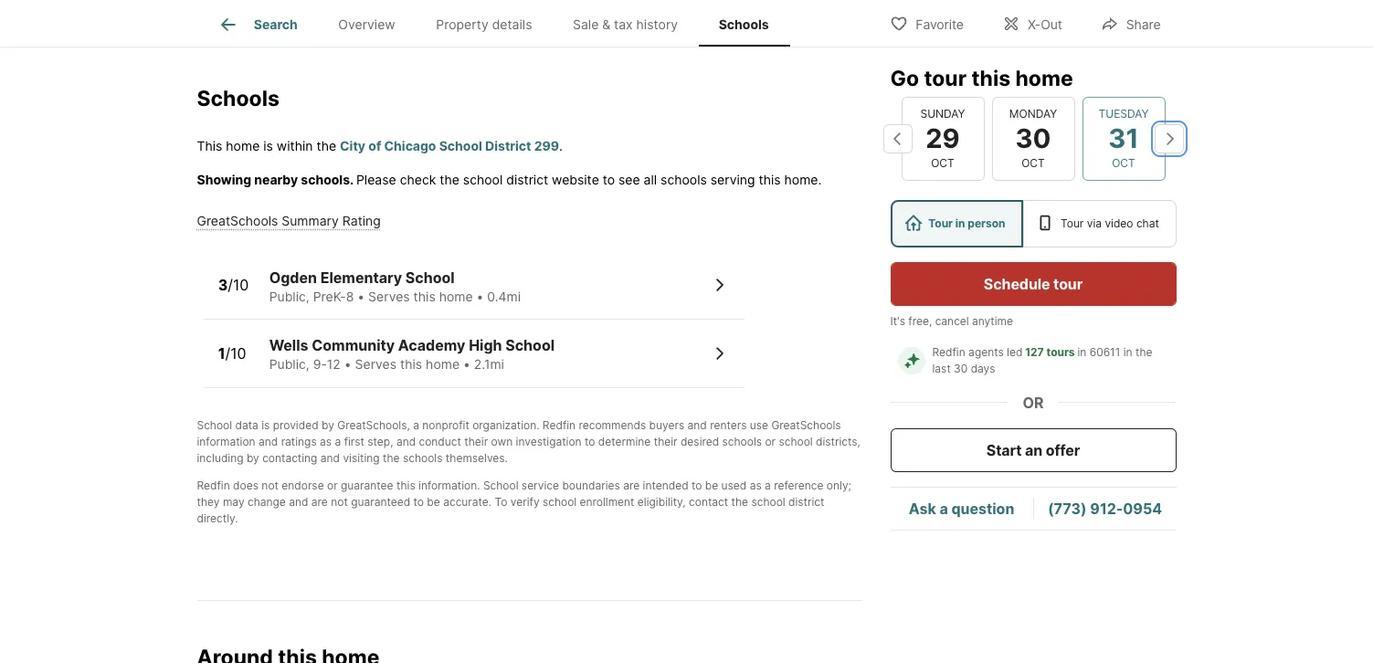 Task type: describe. For each thing, give the bounding box(es) containing it.
ogden
[[269, 268, 317, 287]]

all
[[644, 171, 657, 187]]

ask a question link
[[909, 500, 1015, 519]]

including
[[197, 451, 244, 465]]

tour for tour via video chat
[[1061, 217, 1084, 230]]

guaranteed to be accurate. to verify school enrollment eligibility, contact the school district directly.
[[197, 495, 825, 525]]

tour for schedule
[[1054, 275, 1083, 293]]

directly.
[[197, 511, 238, 525]]

, a nonprofit organization. redfin recommends buyers and renters use greatschools information and ratings as a
[[197, 418, 841, 448]]

tour via video chat
[[1061, 217, 1160, 230]]

x-out button
[[987, 4, 1078, 42]]

tour for go
[[924, 66, 967, 91]]

a right ask
[[940, 500, 948, 519]]

tour in person
[[929, 217, 1006, 230]]

visiting
[[343, 451, 380, 465]]

the right check
[[440, 171, 460, 187]]

investigation
[[516, 435, 582, 448]]

use
[[750, 418, 769, 432]]

the left 'city' on the top of page
[[317, 138, 337, 153]]

redfin agents led 127 tours in 60611
[[933, 346, 1121, 359]]

person
[[968, 217, 1006, 230]]

own
[[491, 435, 513, 448]]

themselves.
[[446, 451, 508, 465]]

tour via video chat option
[[1024, 200, 1177, 248]]

information.
[[419, 479, 480, 492]]

of
[[369, 138, 381, 153]]

last
[[933, 362, 951, 376]]

127
[[1026, 346, 1045, 359]]

and up the desired in the bottom of the page
[[688, 418, 707, 432]]

contacting
[[262, 451, 318, 465]]

12
[[327, 357, 341, 372]]

eligibility,
[[638, 495, 686, 509]]

• right 12
[[344, 357, 352, 372]]

home right this
[[226, 138, 260, 153]]

or
[[1023, 394, 1044, 412]]

the inside first step, and conduct their own investigation to determine their desired schools or school districts, including by contacting and visiting the schools themselves.
[[383, 451, 400, 465]]

school service boundaries are intended to be used as a reference only; they may change and are not
[[197, 479, 852, 509]]

determine
[[598, 435, 651, 448]]

conduct
[[419, 435, 461, 448]]

it's free, cancel anytime
[[891, 314, 1014, 328]]

&
[[603, 17, 611, 32]]

sunday
[[921, 107, 966, 120]]

0 horizontal spatial district
[[507, 171, 548, 187]]

as inside school service boundaries are intended to be used as a reference only; they may change and are not
[[750, 479, 762, 492]]

school down "service"
[[543, 495, 577, 509]]

led
[[1007, 346, 1023, 359]]

redfin does not endorse or guarantee this information.
[[197, 479, 480, 492]]

district inside guaranteed to be accurate. to verify school enrollment eligibility, contact the school district directly.
[[789, 495, 825, 509]]

• left 0.4mi
[[477, 288, 484, 304]]

community
[[312, 336, 395, 355]]

0.4mi
[[488, 288, 521, 304]]

search link
[[217, 14, 298, 36]]

299
[[535, 138, 559, 153]]

first
[[344, 435, 365, 448]]

wells
[[269, 336, 308, 355]]

question
[[952, 500, 1015, 519]]

school inside the ogden elementary school public, prek-8 • serves this home • 0.4mi
[[406, 268, 455, 287]]

greatschools summary rating
[[197, 213, 381, 228]]

elementary
[[320, 268, 402, 287]]

public, inside the ogden elementary school public, prek-8 • serves this home • 0.4mi
[[269, 288, 310, 304]]

2 vertical spatial schools
[[403, 451, 443, 465]]

guaranteed
[[351, 495, 411, 509]]

(773) 912-0954 link
[[1048, 500, 1163, 519]]

out
[[1041, 16, 1063, 32]]

8
[[346, 288, 354, 304]]

(773)
[[1048, 500, 1087, 519]]

30 inside the monday 30 oct
[[1016, 122, 1052, 154]]

this up the guaranteed
[[397, 479, 416, 492]]

0 vertical spatial by
[[322, 418, 334, 432]]

and inside school service boundaries are intended to be used as a reference only; they may change and are not
[[289, 495, 308, 509]]

school inside first step, and conduct their own investigation to determine their desired schools or school districts, including by contacting and visiting the schools themselves.
[[779, 435, 813, 448]]

overview
[[338, 17, 396, 32]]

guarantee
[[341, 479, 394, 492]]

60611
[[1090, 346, 1121, 359]]

serving
[[711, 171, 755, 187]]

a inside school service boundaries are intended to be used as a reference only; they may change and are not
[[765, 479, 771, 492]]

1 horizontal spatial are
[[623, 479, 640, 492]]

academy
[[398, 336, 466, 355]]

search
[[254, 17, 298, 32]]

to inside school service boundaries are intended to be used as a reference only; they may change and are not
[[692, 479, 702, 492]]

district
[[485, 138, 532, 153]]

oct for 29
[[932, 156, 955, 170]]

showing nearby schools. please check the school district website to see all schools serving this home.
[[197, 171, 822, 187]]

/10 for 3
[[228, 276, 249, 295]]

only;
[[827, 479, 852, 492]]

public, inside wells community academy high school public, 9-12 • serves this home • 2.1mi
[[269, 357, 310, 372]]

used
[[722, 479, 747, 492]]

serves inside wells community academy high school public, 9-12 • serves this home • 2.1mi
[[355, 357, 397, 372]]

oct for 31
[[1113, 156, 1136, 170]]

and up 'contacting'
[[259, 435, 278, 448]]

share
[[1127, 16, 1161, 32]]

school up information
[[197, 418, 232, 432]]

boundaries
[[562, 479, 620, 492]]

home inside wells community academy high school public, 9-12 • serves this home • 2.1mi
[[426, 357, 460, 372]]

be inside guaranteed to be accurate. to verify school enrollment eligibility, contact the school district directly.
[[427, 495, 440, 509]]

,
[[407, 418, 410, 432]]

ratings
[[281, 435, 317, 448]]

greatschools inside , a nonprofit organization. redfin recommends buyers and renters use greatschools information and ratings as a
[[772, 418, 841, 432]]

30 inside in the last 30 days
[[954, 362, 968, 376]]

service
[[522, 479, 559, 492]]

data
[[235, 418, 259, 432]]

favorite
[[916, 16, 964, 32]]

contact
[[689, 495, 729, 509]]

2 their from the left
[[654, 435, 678, 448]]

0 horizontal spatial greatschools
[[197, 213, 278, 228]]

nearby
[[254, 171, 298, 187]]

start
[[987, 441, 1022, 460]]

high
[[469, 336, 502, 355]]

cancel
[[936, 314, 969, 328]]

3 /10
[[218, 276, 249, 295]]

1 vertical spatial are
[[312, 495, 328, 509]]

city
[[340, 138, 366, 153]]

schools inside tab
[[719, 17, 769, 32]]

video
[[1105, 217, 1134, 230]]

does
[[233, 479, 259, 492]]

3
[[218, 276, 228, 295]]

school down reference at the bottom
[[752, 495, 786, 509]]

change
[[248, 495, 286, 509]]



Task type: locate. For each thing, give the bounding box(es) containing it.
redfin for redfin does not endorse or guarantee this information.
[[197, 479, 230, 492]]

1 vertical spatial 30
[[954, 362, 968, 376]]

0 horizontal spatial in
[[956, 217, 966, 230]]

1 horizontal spatial district
[[789, 495, 825, 509]]

30 down monday
[[1016, 122, 1052, 154]]

1 horizontal spatial in
[[1078, 346, 1087, 359]]

1
[[218, 344, 225, 363]]

not inside school service boundaries are intended to be used as a reference only; they may change and are not
[[331, 495, 348, 509]]

redfin up they
[[197, 479, 230, 492]]

monday 30 oct
[[1010, 107, 1058, 170]]

2 horizontal spatial in
[[1124, 346, 1133, 359]]

1 vertical spatial as
[[750, 479, 762, 492]]

1 vertical spatial district
[[789, 495, 825, 509]]

0 vertical spatial redfin
[[933, 346, 966, 359]]

serves down elementary
[[368, 288, 410, 304]]

2 public, from the top
[[269, 357, 310, 372]]

/10 left ogden
[[228, 276, 249, 295]]

school inside school service boundaries are intended to be used as a reference only; they may change and are not
[[483, 479, 519, 492]]

0 horizontal spatial redfin
[[197, 479, 230, 492]]

greatschools up step, in the bottom of the page
[[337, 418, 407, 432]]

0 vertical spatial are
[[623, 479, 640, 492]]

schools up this
[[197, 86, 280, 111]]

a left reference at the bottom
[[765, 479, 771, 492]]

1 horizontal spatial by
[[322, 418, 334, 432]]

schedule
[[984, 275, 1051, 293]]

tour right schedule
[[1054, 275, 1083, 293]]

desired
[[681, 435, 720, 448]]

school data is provided by greatschools
[[197, 418, 407, 432]]

0 vertical spatial as
[[320, 435, 332, 448]]

in the last 30 days
[[933, 346, 1156, 376]]

be
[[705, 479, 719, 492], [427, 495, 440, 509]]

to down recommends on the left of page
[[585, 435, 595, 448]]

and down ,
[[397, 435, 416, 448]]

1 vertical spatial is
[[262, 418, 270, 432]]

endorse
[[282, 479, 324, 492]]

1 horizontal spatial tour
[[1061, 217, 1084, 230]]

and up the redfin does not endorse or guarantee this information.
[[321, 451, 340, 465]]

schools down "conduct"
[[403, 451, 443, 465]]

days
[[971, 362, 996, 376]]

tab list
[[197, 0, 804, 47]]

property details tab
[[416, 3, 553, 47]]

0 horizontal spatial as
[[320, 435, 332, 448]]

1 tour from the left
[[929, 217, 953, 230]]

district down district at left top
[[507, 171, 548, 187]]

as inside , a nonprofit organization. redfin recommends buyers and renters use greatschools information and ratings as a
[[320, 435, 332, 448]]

this down academy at the left bottom of the page
[[400, 357, 422, 372]]

1 vertical spatial tour
[[1054, 275, 1083, 293]]

school down district at left top
[[463, 171, 503, 187]]

1 horizontal spatial schools
[[661, 171, 707, 187]]

step,
[[368, 435, 394, 448]]

.
[[559, 138, 563, 153]]

/10 left wells
[[225, 344, 246, 363]]

oct down 31
[[1113, 156, 1136, 170]]

x-
[[1028, 16, 1041, 32]]

or right endorse
[[327, 479, 338, 492]]

1 horizontal spatial tour
[[1054, 275, 1083, 293]]

this home is within the city of chicago school district 299 .
[[197, 138, 563, 153]]

is right data
[[262, 418, 270, 432]]

chat
[[1137, 217, 1160, 230]]

0 horizontal spatial are
[[312, 495, 328, 509]]

1 vertical spatial or
[[327, 479, 338, 492]]

oct
[[932, 156, 955, 170], [1022, 156, 1045, 170], [1113, 156, 1136, 170]]

this
[[197, 138, 222, 153]]

or down use
[[765, 435, 776, 448]]

monday
[[1010, 107, 1058, 120]]

greatschools
[[197, 213, 278, 228], [337, 418, 407, 432], [772, 418, 841, 432]]

and
[[688, 418, 707, 432], [259, 435, 278, 448], [397, 435, 416, 448], [321, 451, 340, 465], [289, 495, 308, 509]]

is for within
[[263, 138, 273, 153]]

within
[[277, 138, 313, 153]]

0 horizontal spatial or
[[327, 479, 338, 492]]

this left home.
[[759, 171, 781, 187]]

ogden elementary school public, prek-8 • serves this home • 0.4mi
[[269, 268, 521, 304]]

the inside in the last 30 days
[[1136, 346, 1153, 359]]

oct inside the monday 30 oct
[[1022, 156, 1045, 170]]

0 horizontal spatial schools
[[197, 86, 280, 111]]

via
[[1087, 217, 1102, 230]]

previous image
[[883, 124, 913, 153]]

as right ratings
[[320, 435, 332, 448]]

overview tab
[[318, 3, 416, 47]]

tour inside button
[[1054, 275, 1083, 293]]

rating
[[343, 213, 381, 228]]

details
[[492, 17, 532, 32]]

0 horizontal spatial be
[[427, 495, 440, 509]]

0 vertical spatial tour
[[924, 66, 967, 91]]

2 vertical spatial redfin
[[197, 479, 230, 492]]

school
[[463, 171, 503, 187], [779, 435, 813, 448], [543, 495, 577, 509], [752, 495, 786, 509]]

oct inside the tuesday 31 oct
[[1113, 156, 1136, 170]]

a left first
[[335, 435, 341, 448]]

this up monday
[[972, 66, 1011, 91]]

first step, and conduct their own investigation to determine their desired schools or school districts, including by contacting and visiting the schools themselves.
[[197, 435, 861, 465]]

to
[[495, 495, 508, 509]]

2 horizontal spatial schools
[[723, 435, 762, 448]]

0 vertical spatial district
[[507, 171, 548, 187]]

list box
[[891, 200, 1177, 248]]

renters
[[710, 418, 747, 432]]

public, down wells
[[269, 357, 310, 372]]

provided
[[273, 418, 319, 432]]

0 horizontal spatial tour
[[929, 217, 953, 230]]

1 horizontal spatial as
[[750, 479, 762, 492]]

1 vertical spatial redfin
[[543, 418, 576, 432]]

the down step, in the bottom of the page
[[383, 451, 400, 465]]

or inside first step, and conduct their own investigation to determine their desired schools or school districts, including by contacting and visiting the schools themselves.
[[765, 435, 776, 448]]

this up academy at the left bottom of the page
[[414, 288, 436, 304]]

home down academy at the left bottom of the page
[[426, 357, 460, 372]]

district down reference at the bottom
[[789, 495, 825, 509]]

tour for tour in person
[[929, 217, 953, 230]]

1 vertical spatial schools
[[723, 435, 762, 448]]

2 horizontal spatial redfin
[[933, 346, 966, 359]]

9-
[[313, 357, 327, 372]]

tuesday 31 oct
[[1099, 107, 1149, 170]]

school up to
[[483, 479, 519, 492]]

schedule tour
[[984, 275, 1083, 293]]

anytime
[[973, 314, 1014, 328]]

30 right last
[[954, 362, 968, 376]]

1 horizontal spatial not
[[331, 495, 348, 509]]

1 horizontal spatial greatschools
[[337, 418, 407, 432]]

the inside guaranteed to be accurate. to verify school enrollment eligibility, contact the school district directly.
[[732, 495, 749, 509]]

nonprofit
[[423, 418, 470, 432]]

0 vertical spatial public,
[[269, 288, 310, 304]]

0 vertical spatial be
[[705, 479, 719, 492]]

redfin up investigation in the left of the page
[[543, 418, 576, 432]]

this inside wells community academy high school public, 9-12 • serves this home • 2.1mi
[[400, 357, 422, 372]]

the down used
[[732, 495, 749, 509]]

district
[[507, 171, 548, 187], [789, 495, 825, 509]]

to left see
[[603, 171, 615, 187]]

accurate.
[[443, 495, 492, 509]]

0 vertical spatial or
[[765, 435, 776, 448]]

is left within
[[263, 138, 273, 153]]

2 oct from the left
[[1022, 156, 1045, 170]]

2 horizontal spatial greatschools
[[772, 418, 841, 432]]

a right ,
[[413, 418, 419, 432]]

0 horizontal spatial by
[[247, 451, 259, 465]]

is
[[263, 138, 273, 153], [262, 418, 270, 432]]

not up change
[[262, 479, 279, 492]]

0 vertical spatial not
[[262, 479, 279, 492]]

reference
[[774, 479, 824, 492]]

be down information.
[[427, 495, 440, 509]]

schools
[[719, 17, 769, 32], [197, 86, 280, 111]]

not
[[262, 479, 279, 492], [331, 495, 348, 509]]

greatschools summary rating link
[[197, 213, 381, 228]]

school
[[439, 138, 482, 153], [406, 268, 455, 287], [506, 336, 555, 355], [197, 418, 232, 432], [483, 479, 519, 492]]

2 horizontal spatial oct
[[1113, 156, 1136, 170]]

to down information.
[[414, 495, 424, 509]]

0 vertical spatial serves
[[368, 288, 410, 304]]

school left districts,
[[779, 435, 813, 448]]

1 vertical spatial public,
[[269, 357, 310, 372]]

oct down 29
[[932, 156, 955, 170]]

information
[[197, 435, 256, 448]]

serves inside the ogden elementary school public, prek-8 • serves this home • 0.4mi
[[368, 288, 410, 304]]

summary
[[282, 213, 339, 228]]

1 horizontal spatial redfin
[[543, 418, 576, 432]]

tour up sunday
[[924, 66, 967, 91]]

to inside first step, and conduct their own investigation to determine their desired schools or school districts, including by contacting and visiting the schools themselves.
[[585, 435, 595, 448]]

ask
[[909, 500, 937, 519]]

be inside school service boundaries are intended to be used as a reference only; they may change and are not
[[705, 479, 719, 492]]

are down endorse
[[312, 495, 328, 509]]

0 vertical spatial /10
[[228, 276, 249, 295]]

0 horizontal spatial 30
[[954, 362, 968, 376]]

• right "8"
[[358, 288, 365, 304]]

property
[[436, 17, 489, 32]]

1 vertical spatial be
[[427, 495, 440, 509]]

1 horizontal spatial their
[[654, 435, 678, 448]]

in inside option
[[956, 217, 966, 230]]

1 oct from the left
[[932, 156, 955, 170]]

are up enrollment
[[623, 479, 640, 492]]

sale
[[573, 17, 599, 32]]

1 vertical spatial schools
[[197, 86, 280, 111]]

home up monday
[[1016, 66, 1074, 91]]

as
[[320, 435, 332, 448], [750, 479, 762, 492]]

tour
[[924, 66, 967, 91], [1054, 275, 1083, 293]]

list box containing tour in person
[[891, 200, 1177, 248]]

in left person
[[956, 217, 966, 230]]

by
[[322, 418, 334, 432], [247, 451, 259, 465]]

greatschools up districts,
[[772, 418, 841, 432]]

tour left person
[[929, 217, 953, 230]]

1 horizontal spatial be
[[705, 479, 719, 492]]

1 horizontal spatial 30
[[1016, 122, 1052, 154]]

0 vertical spatial schools
[[661, 171, 707, 187]]

and down endorse
[[289, 495, 308, 509]]

the right 60611
[[1136, 346, 1153, 359]]

an
[[1026, 441, 1043, 460]]

0 vertical spatial 30
[[1016, 122, 1052, 154]]

schools.
[[301, 171, 353, 187]]

school up academy at the left bottom of the page
[[406, 268, 455, 287]]

greatschools down showing
[[197, 213, 278, 228]]

this inside the ogden elementary school public, prek-8 • serves this home • 0.4mi
[[414, 288, 436, 304]]

go
[[891, 66, 920, 91]]

a
[[413, 418, 419, 432], [335, 435, 341, 448], [765, 479, 771, 492], [940, 500, 948, 519]]

tour in person option
[[891, 200, 1024, 248]]

0 horizontal spatial not
[[262, 479, 279, 492]]

1 horizontal spatial oct
[[1022, 156, 1045, 170]]

please
[[356, 171, 396, 187]]

public, down ogden
[[269, 288, 310, 304]]

0 horizontal spatial oct
[[932, 156, 955, 170]]

by up 'does'
[[247, 451, 259, 465]]

tab list containing search
[[197, 0, 804, 47]]

schools
[[661, 171, 707, 187], [723, 435, 762, 448], [403, 451, 443, 465]]

1 vertical spatial by
[[247, 451, 259, 465]]

1 public, from the top
[[269, 288, 310, 304]]

• left 2.1mi
[[463, 357, 471, 372]]

they
[[197, 495, 220, 509]]

school left district at left top
[[439, 138, 482, 153]]

this
[[972, 66, 1011, 91], [759, 171, 781, 187], [414, 288, 436, 304], [400, 357, 422, 372], [397, 479, 416, 492]]

home inside the ogden elementary school public, prek-8 • serves this home • 0.4mi
[[439, 288, 473, 304]]

not down the redfin does not endorse or guarantee this information.
[[331, 495, 348, 509]]

in right tours
[[1078, 346, 1087, 359]]

0 horizontal spatial tour
[[924, 66, 967, 91]]

0 vertical spatial is
[[263, 138, 273, 153]]

schools right history
[[719, 17, 769, 32]]

check
[[400, 171, 436, 187]]

29
[[926, 122, 960, 154]]

serves down community
[[355, 357, 397, 372]]

2 tour from the left
[[1061, 217, 1084, 230]]

redfin for redfin agents led 127 tours in 60611
[[933, 346, 966, 359]]

0 horizontal spatial their
[[465, 435, 488, 448]]

to inside guaranteed to be accurate. to verify school enrollment eligibility, contact the school district directly.
[[414, 495, 424, 509]]

1 vertical spatial serves
[[355, 357, 397, 372]]

0 vertical spatial schools
[[719, 17, 769, 32]]

next image
[[1155, 124, 1184, 153]]

agents
[[969, 346, 1004, 359]]

oct inside sunday 29 oct
[[932, 156, 955, 170]]

be up contact
[[705, 479, 719, 492]]

sale & tax history
[[573, 17, 678, 32]]

1 /10
[[218, 344, 246, 363]]

school right high
[[506, 336, 555, 355]]

sale & tax history tab
[[553, 3, 699, 47]]

schools down "renters"
[[723, 435, 762, 448]]

3 oct from the left
[[1113, 156, 1136, 170]]

oct for 30
[[1022, 156, 1045, 170]]

wells community academy high school public, 9-12 • serves this home • 2.1mi
[[269, 336, 555, 372]]

sunday 29 oct
[[921, 107, 966, 170]]

redfin up last
[[933, 346, 966, 359]]

it's
[[891, 314, 906, 328]]

or
[[765, 435, 776, 448], [327, 479, 338, 492]]

redfin inside , a nonprofit organization. redfin recommends buyers and renters use greatschools information and ratings as a
[[543, 418, 576, 432]]

0 horizontal spatial schools
[[403, 451, 443, 465]]

property details
[[436, 17, 532, 32]]

by right the "provided"
[[322, 418, 334, 432]]

by inside first step, and conduct their own investigation to determine their desired schools or school districts, including by contacting and visiting the schools themselves.
[[247, 451, 259, 465]]

their down buyers
[[654, 435, 678, 448]]

home left 0.4mi
[[439, 288, 473, 304]]

1 horizontal spatial schools
[[719, 17, 769, 32]]

1 their from the left
[[465, 435, 488, 448]]

as right used
[[750, 479, 762, 492]]

intended
[[643, 479, 689, 492]]

public,
[[269, 288, 310, 304], [269, 357, 310, 372]]

to up contact
[[692, 479, 702, 492]]

in right 60611
[[1124, 346, 1133, 359]]

go tour this home
[[891, 66, 1074, 91]]

/10 for 1
[[225, 344, 246, 363]]

oct down monday
[[1022, 156, 1045, 170]]

school inside wells community academy high school public, 9-12 • serves this home • 2.1mi
[[506, 336, 555, 355]]

tour
[[929, 217, 953, 230], [1061, 217, 1084, 230]]

1 vertical spatial /10
[[225, 344, 246, 363]]

in inside in the last 30 days
[[1124, 346, 1133, 359]]

their up themselves.
[[465, 435, 488, 448]]

schools right all
[[661, 171, 707, 187]]

is for provided
[[262, 418, 270, 432]]

tour left via
[[1061, 217, 1084, 230]]

1 vertical spatial not
[[331, 495, 348, 509]]

None button
[[902, 97, 985, 181], [992, 97, 1075, 181], [1083, 97, 1166, 181], [902, 97, 985, 181], [992, 97, 1075, 181], [1083, 97, 1166, 181]]

home
[[1016, 66, 1074, 91], [226, 138, 260, 153], [439, 288, 473, 304], [426, 357, 460, 372]]

1 horizontal spatial or
[[765, 435, 776, 448]]

schools tab
[[699, 3, 790, 47]]

their
[[465, 435, 488, 448], [654, 435, 678, 448]]



Task type: vqa. For each thing, say whether or not it's contained in the screenshot.
2nd the baths from right
no



